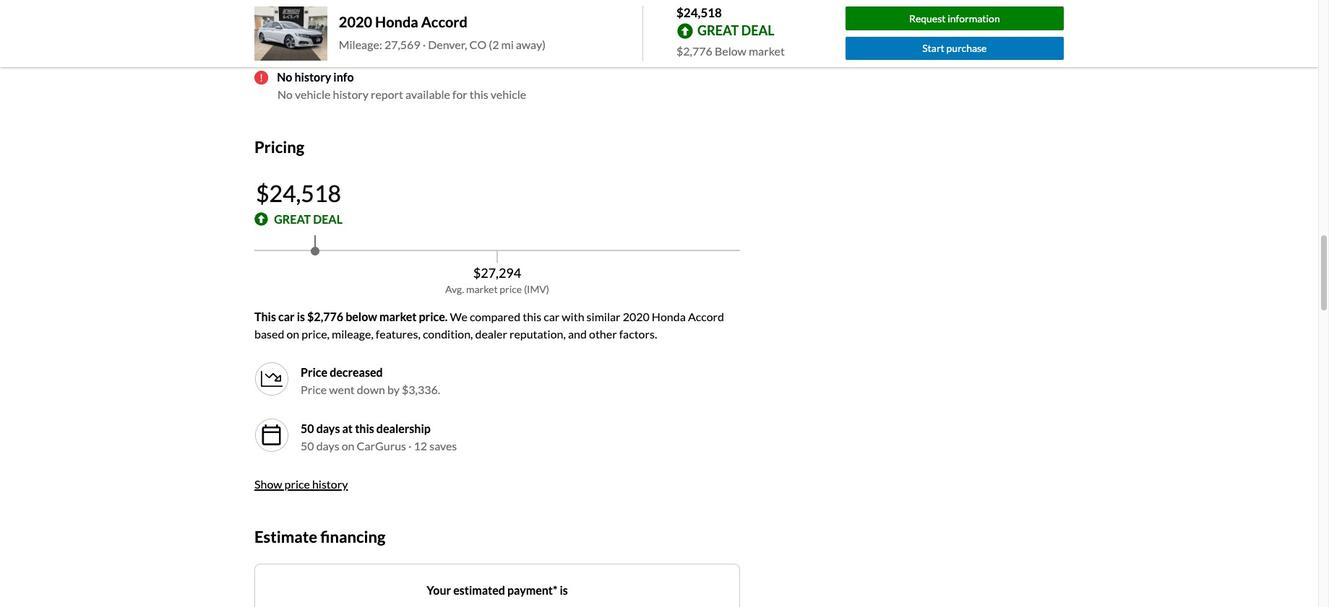 Task type: vqa. For each thing, say whether or not it's contained in the screenshot.
the Chevrolet
no



Task type: locate. For each thing, give the bounding box(es) containing it.
0 horizontal spatial on
[[287, 327, 299, 341]]

1 vertical spatial $2,776
[[307, 310, 343, 324]]

1 horizontal spatial market
[[466, 283, 498, 295]]

2020 up mileage:
[[339, 13, 372, 31]]

50 days at this dealership image
[[254, 418, 289, 453], [260, 424, 283, 447]]

1 horizontal spatial car
[[544, 310, 560, 324]]

price down price,
[[301, 366, 327, 379]]

1 horizontal spatial honda
[[652, 310, 686, 324]]

2 vertical spatial history
[[312, 478, 348, 491]]

1 50 from the top
[[301, 422, 314, 436]]

available
[[406, 88, 450, 101]]

2 car from the left
[[544, 310, 560, 324]]

market for $2,776
[[749, 44, 785, 57]]

1 vertical spatial market
[[466, 283, 498, 295]]

car left with on the left bottom of the page
[[544, 310, 560, 324]]

0 vertical spatial $24,518
[[677, 5, 722, 20]]

no history info
[[277, 70, 354, 84]]

no
[[277, 70, 292, 84], [278, 88, 293, 101]]

$2,776
[[677, 44, 713, 57], [307, 310, 343, 324]]

1 horizontal spatial this
[[470, 88, 488, 101]]

price inside $27,294 avg. market price (imv)
[[500, 283, 522, 295]]

1 horizontal spatial $24,518
[[677, 5, 722, 20]]

1 days from the top
[[316, 422, 340, 436]]

1 vertical spatial days
[[316, 439, 339, 453]]

pricing
[[254, 138, 304, 157]]

2 vehicle from the left
[[491, 88, 526, 101]]

50 up show price history link
[[301, 439, 314, 453]]

co
[[469, 38, 487, 52]]

1 vertical spatial honda
[[652, 310, 686, 324]]

1 horizontal spatial 2020
[[623, 310, 650, 324]]

history left info
[[295, 70, 331, 84]]

$27,294 avg. market price (imv)
[[445, 265, 549, 295]]

market inside $27,294 avg. market price (imv)
[[466, 283, 498, 295]]

· right "27,569"
[[423, 38, 426, 52]]

history down info
[[333, 88, 369, 101]]

price decreased image
[[254, 362, 289, 397], [260, 368, 283, 391]]

0 vertical spatial market
[[749, 44, 785, 57]]

market up the features,
[[379, 310, 417, 324]]

0 vertical spatial 2020
[[339, 13, 372, 31]]

0 vertical spatial 50
[[301, 422, 314, 436]]

0 vertical spatial accord
[[421, 13, 468, 31]]

price decreased price went down by $3,336.
[[301, 366, 440, 397]]

based
[[254, 327, 284, 341]]

estimate financing
[[254, 527, 386, 547]]

mi
[[501, 38, 514, 52]]

1 horizontal spatial accord
[[688, 310, 724, 324]]

1 vehicle from the left
[[295, 88, 331, 101]]

decreased
[[330, 366, 383, 379]]

price down $27,294
[[500, 283, 522, 295]]

0 horizontal spatial this
[[355, 422, 374, 436]]

is up price,
[[297, 310, 305, 324]]

denver,
[[428, 38, 467, 52]]

market down $27,294
[[466, 283, 498, 295]]

1 horizontal spatial ·
[[423, 38, 426, 52]]

2 vertical spatial this
[[355, 422, 374, 436]]

market
[[749, 44, 785, 57], [466, 283, 498, 295], [379, 310, 417, 324]]

vdpalert image
[[254, 71, 268, 84]]

1 vertical spatial 2020
[[623, 310, 650, 324]]

purchase
[[946, 42, 987, 55]]

away)
[[516, 38, 546, 52]]

1 vertical spatial on
[[342, 439, 355, 453]]

0 horizontal spatial ·
[[408, 439, 412, 453]]

days up show price history
[[316, 439, 339, 453]]

for
[[453, 88, 468, 101]]

1 vertical spatial history
[[333, 88, 369, 101]]

on left price,
[[287, 327, 299, 341]]

we compared this car with similar 2020 honda accord based on price, mileage, features, condition, dealer reputation, and other factors.
[[254, 310, 724, 341]]

history
[[295, 70, 331, 84], [333, 88, 369, 101], [312, 478, 348, 491]]

honda up factors.
[[652, 310, 686, 324]]

·
[[423, 38, 426, 52], [408, 439, 412, 453]]

history for show price history
[[312, 478, 348, 491]]

1 horizontal spatial on
[[342, 439, 355, 453]]

1 vertical spatial this
[[523, 310, 541, 324]]

2 vertical spatial market
[[379, 310, 417, 324]]

0 vertical spatial ·
[[423, 38, 426, 52]]

honda
[[375, 13, 418, 31], [652, 310, 686, 324]]

cargurus
[[357, 439, 406, 453]]

on
[[287, 327, 299, 341], [342, 439, 355, 453]]

with
[[562, 310, 584, 324]]

1 horizontal spatial is
[[560, 584, 568, 598]]

vehicle right for
[[491, 88, 526, 101]]

· inside 2020 honda accord mileage: 27,569 · denver, co (2 mi away)
[[423, 38, 426, 52]]

no down no history info
[[278, 88, 293, 101]]

2020 up factors.
[[623, 310, 650, 324]]

on down at
[[342, 439, 355, 453]]

1 horizontal spatial vehicle
[[491, 88, 526, 101]]

this
[[470, 88, 488, 101], [523, 310, 541, 324], [355, 422, 374, 436]]

avg.
[[445, 283, 464, 295]]

reputation,
[[510, 327, 566, 341]]

vehicle
[[295, 88, 331, 101], [491, 88, 526, 101]]

0 vertical spatial price
[[500, 283, 522, 295]]

0 vertical spatial is
[[297, 310, 305, 324]]

0 horizontal spatial vehicle
[[295, 88, 331, 101]]

1 vertical spatial accord
[[688, 310, 724, 324]]

price
[[500, 283, 522, 295], [285, 478, 310, 491]]

is right 'payment*'
[[560, 584, 568, 598]]

50
[[301, 422, 314, 436], [301, 439, 314, 453]]

1 vertical spatial no
[[278, 88, 293, 101]]

accord
[[421, 13, 468, 31], [688, 310, 724, 324]]

start
[[922, 42, 945, 55]]

market down deal
[[749, 44, 785, 57]]

by
[[387, 383, 400, 397]]

0 horizontal spatial $24,518
[[256, 179, 341, 207]]

is
[[297, 310, 305, 324], [560, 584, 568, 598]]

1 vertical spatial $24,518
[[256, 179, 341, 207]]

days
[[316, 422, 340, 436], [316, 439, 339, 453]]

· left 12
[[408, 439, 412, 453]]

1 vertical spatial price
[[301, 383, 327, 397]]

no right vdpalert icon
[[277, 70, 292, 84]]

start purchase
[[922, 42, 987, 55]]

0 horizontal spatial car
[[278, 310, 295, 324]]

$2,776 down great
[[677, 44, 713, 57]]

great
[[698, 22, 739, 38]]

2 horizontal spatial this
[[523, 310, 541, 324]]

0 horizontal spatial market
[[379, 310, 417, 324]]

1 horizontal spatial price
[[500, 283, 522, 295]]

0 vertical spatial history
[[295, 70, 331, 84]]

price
[[301, 366, 327, 379], [301, 383, 327, 397]]

2 horizontal spatial market
[[749, 44, 785, 57]]

1 vertical spatial 50
[[301, 439, 314, 453]]

· inside 50 days at this dealership 50 days on cargurus · 12 saves
[[408, 439, 412, 453]]

this
[[254, 310, 276, 324]]

0 vertical spatial on
[[287, 327, 299, 341]]

price right show
[[285, 478, 310, 491]]

0 vertical spatial days
[[316, 422, 340, 436]]

this right for
[[470, 88, 488, 101]]

accord inside 2020 honda accord mileage: 27,569 · denver, co (2 mi away)
[[421, 13, 468, 31]]

1 vertical spatial ·
[[408, 439, 412, 453]]

honda up "27,569"
[[375, 13, 418, 31]]

0 horizontal spatial is
[[297, 310, 305, 324]]

this up reputation,
[[523, 310, 541, 324]]

vehicle down no history info
[[295, 88, 331, 101]]

0 vertical spatial no
[[277, 70, 292, 84]]

$2,776 up price,
[[307, 310, 343, 324]]

2020
[[339, 13, 372, 31], [623, 310, 650, 324]]

50 days at this dealership 50 days on cargurus · 12 saves
[[301, 422, 457, 453]]

(2
[[489, 38, 499, 52]]

great deal
[[698, 22, 775, 38]]

this right at
[[355, 422, 374, 436]]

show price history link
[[254, 478, 348, 491]]

0 horizontal spatial honda
[[375, 13, 418, 31]]

down
[[357, 383, 385, 397]]

compared
[[470, 310, 521, 324]]

50 left at
[[301, 422, 314, 436]]

car right this
[[278, 310, 295, 324]]

other
[[589, 327, 617, 341]]

honda inside 2020 honda accord mileage: 27,569 · denver, co (2 mi away)
[[375, 13, 418, 31]]

0 horizontal spatial price
[[285, 478, 310, 491]]

0 horizontal spatial 2020
[[339, 13, 372, 31]]

days left at
[[316, 422, 340, 436]]

1 vertical spatial price
[[285, 478, 310, 491]]

price left went
[[301, 383, 327, 397]]

car inside we compared this car with similar 2020 honda accord based on price, mileage, features, condition, dealer reputation, and other factors.
[[544, 310, 560, 324]]

history up "estimate financing"
[[312, 478, 348, 491]]

0 horizontal spatial accord
[[421, 13, 468, 31]]

0 vertical spatial $2,776
[[677, 44, 713, 57]]

$24,518
[[677, 5, 722, 20], [256, 179, 341, 207]]

$2,776 below market
[[677, 44, 785, 57]]

1 vertical spatial is
[[560, 584, 568, 598]]

2020 inside we compared this car with similar 2020 honda accord based on price, mileage, features, condition, dealer reputation, and other factors.
[[623, 310, 650, 324]]

0 vertical spatial price
[[301, 366, 327, 379]]

deal
[[313, 212, 343, 226]]

car
[[278, 310, 295, 324], [544, 310, 560, 324]]

0 vertical spatial honda
[[375, 13, 418, 31]]

market for $27,294
[[466, 283, 498, 295]]



Task type: describe. For each thing, give the bounding box(es) containing it.
0 vertical spatial this
[[470, 88, 488, 101]]

mileage,
[[332, 327, 374, 341]]

12
[[414, 439, 427, 453]]

on inside 50 days at this dealership 50 days on cargurus · 12 saves
[[342, 439, 355, 453]]

estimate
[[254, 527, 317, 547]]

great deal image
[[254, 213, 268, 226]]

27,569
[[384, 38, 420, 52]]

information
[[948, 12, 1000, 24]]

1 price from the top
[[301, 366, 327, 379]]

accord inside we compared this car with similar 2020 honda accord based on price, mileage, features, condition, dealer reputation, and other factors.
[[688, 310, 724, 324]]

estimated
[[453, 584, 505, 598]]

no vehicle history report available for this vehicle
[[278, 88, 526, 101]]

and
[[568, 327, 587, 341]]

2020 honda accord image
[[254, 6, 327, 61]]

1 car from the left
[[278, 310, 295, 324]]

$27,294
[[473, 265, 521, 281]]

price,
[[302, 327, 330, 341]]

factors.
[[619, 327, 657, 341]]

condition,
[[423, 327, 473, 341]]

this inside we compared this car with similar 2020 honda accord based on price, mileage, features, condition, dealer reputation, and other factors.
[[523, 310, 541, 324]]

great
[[274, 212, 311, 226]]

went
[[329, 383, 355, 397]]

dealership
[[376, 422, 431, 436]]

at
[[342, 422, 353, 436]]

your estimated payment* is
[[427, 584, 568, 598]]

this inside 50 days at this dealership 50 days on cargurus · 12 saves
[[355, 422, 374, 436]]

history for no vehicle history report available for this vehicle
[[333, 88, 369, 101]]

payment*
[[507, 584, 558, 598]]

$3,336.
[[402, 383, 440, 397]]

honda inside we compared this car with similar 2020 honda accord based on price, mileage, features, condition, dealer reputation, and other factors.
[[652, 310, 686, 324]]

(imv)
[[524, 283, 549, 295]]

this car is $2,776 below market price.
[[254, 310, 448, 324]]

2 price from the top
[[301, 383, 327, 397]]

financing
[[320, 527, 386, 547]]

similar
[[587, 310, 621, 324]]

no for no vehicle history report available for this vehicle
[[278, 88, 293, 101]]

saves
[[429, 439, 457, 453]]

dealer
[[475, 327, 507, 341]]

request information button
[[845, 7, 1064, 30]]

1 horizontal spatial $2,776
[[677, 44, 713, 57]]

request
[[909, 12, 946, 24]]

show price history
[[254, 478, 348, 491]]

history
[[254, 30, 308, 50]]

report
[[371, 88, 403, 101]]

no for no history info
[[277, 70, 292, 84]]

below
[[346, 310, 377, 324]]

2 days from the top
[[316, 439, 339, 453]]

your
[[427, 584, 451, 598]]

deal
[[741, 22, 775, 38]]

features,
[[376, 327, 421, 341]]

request information
[[909, 12, 1000, 24]]

show
[[254, 478, 282, 491]]

info
[[333, 70, 354, 84]]

mileage:
[[339, 38, 382, 52]]

0 horizontal spatial $2,776
[[307, 310, 343, 324]]

on inside we compared this car with similar 2020 honda accord based on price, mileage, features, condition, dealer reputation, and other factors.
[[287, 327, 299, 341]]

2 50 from the top
[[301, 439, 314, 453]]

$24,518 for great deal
[[256, 179, 341, 207]]

we
[[450, 310, 468, 324]]

start purchase button
[[845, 37, 1064, 60]]

price.
[[419, 310, 448, 324]]

2020 inside 2020 honda accord mileage: 27,569 · denver, co (2 mi away)
[[339, 13, 372, 31]]

below
[[715, 44, 747, 57]]

2020 honda accord mileage: 27,569 · denver, co (2 mi away)
[[339, 13, 546, 52]]

great deal
[[274, 212, 343, 226]]

$24,518 for $2,776
[[677, 5, 722, 20]]



